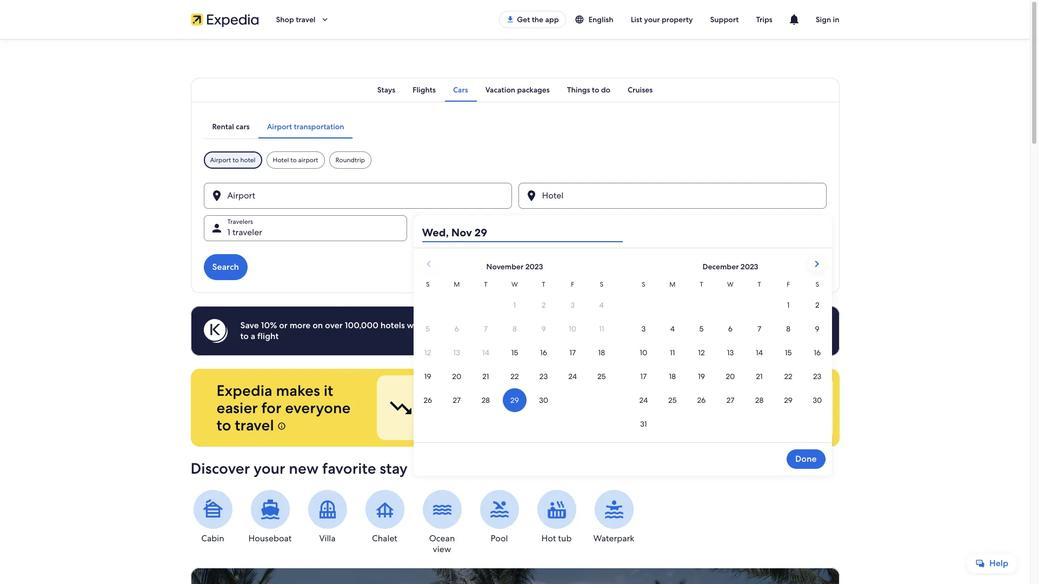 Task type: describe. For each thing, give the bounding box(es) containing it.
waterpark button
[[592, 490, 636, 544]]

done
[[796, 453, 817, 465]]

wed, nov 29 button
[[422, 223, 623, 242]]

to right up on the bottom
[[584, 320, 593, 331]]

pool button
[[477, 490, 522, 544]]

save
[[240, 320, 259, 331]]

on
[[313, 320, 323, 331]]

sign in button
[[807, 6, 848, 32]]

flights
[[413, 85, 436, 95]]

airport transportation link
[[258, 115, 353, 138]]

3 t from the left
[[700, 280, 704, 289]]

small image
[[575, 15, 584, 24]]

if
[[463, 396, 468, 408]]

to inside "things to do" link
[[592, 85, 599, 95]]

your for list
[[644, 15, 660, 24]]

villa button
[[305, 490, 350, 544]]

trailing image
[[320, 15, 330, 24]]

3 out of 3 element
[[685, 375, 833, 440]]

download the app button image
[[506, 15, 515, 24]]

the
[[532, 15, 544, 24]]

cruises link
[[619, 78, 662, 102]]

support
[[710, 15, 739, 24]]

shop travel button
[[267, 6, 338, 32]]

to inside bundle flight + hotel to save
[[659, 396, 667, 408]]

airline
[[750, 396, 774, 408]]

to left 10%
[[240, 330, 249, 342]]

3 s from the left
[[642, 280, 646, 289]]

get the app link
[[499, 11, 566, 28]]

property
[[662, 15, 693, 24]]

cabin
[[201, 533, 224, 544]]

and
[[799, 396, 814, 408]]

airport for airport to hotel
[[210, 156, 231, 164]]

flight inside bundle flight + hotel to save
[[607, 396, 627, 408]]

1 traveler button
[[204, 215, 407, 241]]

english button
[[566, 10, 622, 29]]

things
[[567, 85, 590, 95]]

sign
[[816, 15, 831, 24]]

list
[[631, 15, 643, 24]]

sign in
[[816, 15, 840, 24]]

to right hotel
[[291, 156, 297, 164]]

ocean
[[429, 533, 455, 544]]

search button
[[204, 254, 248, 280]]

view
[[433, 544, 451, 555]]

packages
[[517, 85, 550, 95]]

done button
[[787, 449, 826, 469]]

discover
[[191, 459, 250, 478]]

add
[[656, 320, 671, 331]]

trips link
[[748, 10, 781, 29]]

list your property link
[[622, 10, 702, 29]]

expedia
[[217, 381, 273, 400]]

things to do link
[[559, 78, 619, 102]]

+
[[629, 396, 635, 408]]

stay
[[380, 459, 408, 478]]

0 vertical spatial hotel
[[240, 156, 256, 164]]

xsmall image
[[278, 422, 286, 431]]

search
[[212, 261, 239, 273]]

key
[[750, 407, 764, 419]]

bundle flight + hotel to save
[[577, 396, 667, 419]]

more
[[290, 320, 311, 331]]

shop travel
[[276, 15, 316, 24]]

save inside bundle flight + hotel to save
[[577, 407, 594, 419]]

discover your new favorite stay
[[191, 459, 408, 478]]

0 horizontal spatial a
[[251, 330, 255, 342]]

app
[[545, 15, 559, 24]]

do
[[601, 85, 611, 95]]

your for discover
[[254, 459, 285, 478]]

airport to hotel
[[210, 156, 256, 164]]

miles
[[776, 396, 797, 408]]

travel inside expedia makes it easier for everyone to travel
[[235, 415, 274, 435]]

airport for airport transportation
[[267, 122, 292, 131]]

makes
[[276, 381, 320, 400]]

1 traveler
[[227, 227, 262, 238]]

vacation
[[486, 85, 516, 95]]

hotels
[[381, 320, 405, 331]]

flight inside save 10% or more on over 100,000 hotels with member prices. also, members save up to 30% when you add a hotel to a flight
[[257, 330, 279, 342]]

houseboat button
[[248, 490, 292, 544]]

november 2023
[[487, 262, 543, 272]]

november
[[487, 262, 524, 272]]

travel sale activities deals image
[[191, 568, 840, 584]]

hot
[[542, 533, 556, 544]]

2023 for november 2023
[[526, 262, 543, 272]]

1 horizontal spatial a
[[673, 320, 678, 331]]

tub
[[558, 533, 572, 544]]

get the app
[[517, 15, 559, 24]]

hotel
[[273, 156, 289, 164]]

2023 for december 2023
[[741, 262, 759, 272]]

100,000
[[345, 320, 379, 331]]

shop
[[276, 15, 294, 24]]

rental cars link
[[204, 115, 258, 138]]

1 t from the left
[[484, 280, 488, 289]]

also,
[[491, 320, 510, 331]]

hotel inside bundle flight + hotel to save
[[637, 396, 657, 408]]

save inside save 10% or more on over 100,000 hotels with member prices. also, members save up to 30% when you add a hotel to a flight
[[552, 320, 570, 331]]

rewards
[[767, 407, 798, 419]]

10%
[[261, 320, 277, 331]]

one
[[731, 407, 748, 419]]

houseboat
[[249, 533, 292, 544]]

chalet
[[372, 533, 398, 544]]



Task type: vqa. For each thing, say whether or not it's contained in the screenshot.
text box
no



Task type: locate. For each thing, give the bounding box(es) containing it.
1 vertical spatial airport
[[210, 156, 231, 164]]

2 horizontal spatial flight
[[607, 396, 627, 408]]

1 horizontal spatial your
[[644, 15, 660, 24]]

travel left xsmall image
[[235, 415, 274, 435]]

0 horizontal spatial save
[[552, 320, 570, 331]]

4 t from the left
[[758, 280, 761, 289]]

get left alerts
[[422, 396, 437, 408]]

1 horizontal spatial travel
[[296, 15, 316, 24]]

save
[[552, 320, 570, 331], [577, 407, 594, 419]]

cars link
[[445, 78, 477, 102]]

0 horizontal spatial airport
[[210, 156, 231, 164]]

flight left or on the bottom of page
[[257, 330, 279, 342]]

2 horizontal spatial hotel
[[680, 320, 701, 331]]

1 m from the left
[[454, 280, 460, 289]]

main content
[[0, 39, 1030, 584]]

you
[[639, 320, 654, 331]]

rental cars
[[212, 122, 250, 131]]

f
[[571, 280, 575, 289], [787, 280, 790, 289]]

airport down rental
[[210, 156, 231, 164]]

easier
[[217, 398, 258, 418]]

2 f from the left
[[787, 280, 790, 289]]

roundtrip
[[336, 156, 365, 164]]

airport up hotel
[[267, 122, 292, 131]]

1 horizontal spatial f
[[787, 280, 790, 289]]

prices.
[[463, 320, 489, 331]]

cars
[[453, 85, 468, 95]]

alerts
[[439, 396, 461, 408]]

airport transportation
[[267, 122, 344, 131]]

hot tub
[[542, 533, 572, 544]]

29 inside nov 29 button
[[456, 227, 465, 238]]

tab list containing stays
[[191, 78, 840, 102]]

0 vertical spatial airport
[[267, 122, 292, 131]]

pool
[[491, 533, 508, 544]]

0 horizontal spatial flight
[[257, 330, 279, 342]]

traveler
[[233, 227, 262, 238]]

to down the rental cars
[[233, 156, 239, 164]]

earn airline miles and one key rewards
[[731, 396, 814, 419]]

over
[[325, 320, 343, 331]]

to left do
[[592, 85, 599, 95]]

rental
[[212, 122, 234, 131]]

0 vertical spatial travel
[[296, 15, 316, 24]]

1 horizontal spatial save
[[577, 407, 594, 419]]

t
[[484, 280, 488, 289], [542, 280, 546, 289], [700, 280, 704, 289], [758, 280, 761, 289]]

w down december 2023
[[728, 280, 734, 289]]

tab list
[[191, 78, 840, 102], [204, 115, 353, 138]]

vacation packages
[[486, 85, 550, 95]]

nov 29
[[437, 227, 465, 238]]

december
[[703, 262, 739, 272]]

earn
[[731, 396, 748, 408]]

w
[[512, 280, 518, 289], [728, 280, 734, 289]]

cabin button
[[191, 490, 235, 544]]

s down next month icon
[[816, 280, 819, 289]]

1 horizontal spatial airport
[[267, 122, 292, 131]]

hotel left hotel
[[240, 156, 256, 164]]

t down december
[[700, 280, 704, 289]]

2 s from the left
[[600, 280, 604, 289]]

waterpark
[[594, 533, 635, 544]]

29 right nov 29
[[475, 226, 487, 240]]

travel
[[296, 15, 316, 24], [235, 415, 274, 435]]

2023
[[526, 262, 543, 272], [741, 262, 759, 272]]

when
[[615, 320, 637, 331]]

hotel right add at the bottom right
[[680, 320, 701, 331]]

communication center icon image
[[788, 13, 801, 26]]

cars
[[236, 122, 250, 131]]

1 horizontal spatial 29
[[475, 226, 487, 240]]

s up you
[[642, 280, 646, 289]]

travel left trailing icon
[[296, 15, 316, 24]]

save left up on the bottom
[[552, 320, 570, 331]]

0 vertical spatial get
[[517, 15, 530, 24]]

save left + at the right of the page
[[577, 407, 594, 419]]

ocean view
[[429, 533, 455, 555]]

0 horizontal spatial w
[[512, 280, 518, 289]]

2 vertical spatial hotel
[[637, 396, 657, 408]]

hotel right + at the right of the page
[[637, 396, 657, 408]]

stays link
[[369, 78, 404, 102]]

0 horizontal spatial m
[[454, 280, 460, 289]]

hotel inside save 10% or more on over 100,000 hotels with member prices. also, members save up to 30% when you add a hotel to a flight
[[680, 320, 701, 331]]

travel inside dropdown button
[[296, 15, 316, 24]]

2 w from the left
[[728, 280, 734, 289]]

expedia logo image
[[191, 12, 259, 27]]

previous month image
[[422, 257, 435, 270]]

2 2023 from the left
[[741, 262, 759, 272]]

for
[[262, 398, 282, 418]]

0 horizontal spatial f
[[571, 280, 575, 289]]

1 horizontal spatial w
[[728, 280, 734, 289]]

hotel to airport
[[273, 156, 318, 164]]

tab list containing rental cars
[[204, 115, 353, 138]]

m up 'member' on the left of page
[[454, 280, 460, 289]]

1 2023 from the left
[[526, 262, 543, 272]]

2 t from the left
[[542, 280, 546, 289]]

stays
[[377, 85, 396, 95]]

to
[[592, 85, 599, 95], [233, 156, 239, 164], [291, 156, 297, 164], [584, 320, 593, 331], [240, 330, 249, 342], [659, 396, 667, 408], [217, 415, 231, 435]]

30%
[[595, 320, 613, 331]]

2023 right november
[[526, 262, 543, 272]]

chalet button
[[363, 490, 407, 544]]

your inside list your property 'link'
[[644, 15, 660, 24]]

s down previous month icon
[[426, 280, 430, 289]]

or
[[279, 320, 288, 331]]

1 horizontal spatial 2023
[[741, 262, 759, 272]]

nov 29 button
[[414, 215, 617, 241]]

flight right if
[[470, 396, 491, 408]]

next month image
[[811, 257, 824, 270]]

0 horizontal spatial travel
[[235, 415, 274, 435]]

prices
[[422, 407, 446, 419]]

29 inside wed, nov 29 button
[[475, 226, 487, 240]]

airport
[[298, 156, 318, 164]]

to inside expedia makes it easier for everyone to travel
[[217, 415, 231, 435]]

0 horizontal spatial hotel
[[240, 156, 256, 164]]

1 horizontal spatial hotel
[[637, 396, 657, 408]]

airport inside tab list
[[267, 122, 292, 131]]

hotel
[[240, 156, 256, 164], [680, 320, 701, 331], [637, 396, 657, 408]]

4 s from the left
[[816, 280, 819, 289]]

drop
[[448, 407, 467, 419]]

w for november
[[512, 280, 518, 289]]

your inside "main content"
[[254, 459, 285, 478]]

f for november 2023
[[571, 280, 575, 289]]

1 w from the left
[[512, 280, 518, 289]]

english
[[589, 15, 614, 24]]

1 f from the left
[[571, 280, 575, 289]]

december 2023
[[703, 262, 759, 272]]

1 vertical spatial your
[[254, 459, 285, 478]]

your right list at right
[[644, 15, 660, 24]]

0 horizontal spatial 2023
[[526, 262, 543, 272]]

favorite
[[322, 459, 376, 478]]

in
[[833, 15, 840, 24]]

flight left + at the right of the page
[[607, 396, 627, 408]]

s
[[426, 280, 430, 289], [600, 280, 604, 289], [642, 280, 646, 289], [816, 280, 819, 289]]

your
[[644, 15, 660, 24], [254, 459, 285, 478]]

transportation
[[294, 122, 344, 131]]

1 vertical spatial get
[[422, 396, 437, 408]]

member
[[427, 320, 461, 331]]

up
[[572, 320, 582, 331]]

0 vertical spatial save
[[552, 320, 570, 331]]

get for get the app
[[517, 15, 530, 24]]

1
[[227, 227, 230, 238]]

get alerts if flight prices drop
[[422, 396, 491, 419]]

a right add at the bottom right
[[673, 320, 678, 331]]

1 out of 3 element
[[377, 375, 525, 440]]

wed,
[[422, 226, 449, 240]]

m for november 2023
[[454, 280, 460, 289]]

1 horizontal spatial m
[[670, 280, 676, 289]]

to right + at the right of the page
[[659, 396, 667, 408]]

2023 right december
[[741, 262, 759, 272]]

your left new
[[254, 459, 285, 478]]

w for december
[[728, 280, 734, 289]]

flight inside the get alerts if flight prices drop
[[470, 396, 491, 408]]

t down december 2023
[[758, 280, 761, 289]]

1 vertical spatial tab list
[[204, 115, 353, 138]]

m up add at the bottom right
[[670, 280, 676, 289]]

to down the expedia
[[217, 415, 231, 435]]

1 horizontal spatial flight
[[470, 396, 491, 408]]

0 horizontal spatial your
[[254, 459, 285, 478]]

1 vertical spatial travel
[[235, 415, 274, 435]]

a
[[673, 320, 678, 331], [251, 330, 255, 342]]

with
[[407, 320, 425, 331]]

0 vertical spatial your
[[644, 15, 660, 24]]

t down november
[[484, 280, 488, 289]]

29 right wed,
[[456, 227, 465, 238]]

m for december 2023
[[670, 280, 676, 289]]

flights link
[[404, 78, 445, 102]]

ocean view button
[[420, 490, 464, 555]]

a left 10%
[[251, 330, 255, 342]]

1 s from the left
[[426, 280, 430, 289]]

0 horizontal spatial get
[[422, 396, 437, 408]]

cruises
[[628, 85, 653, 95]]

1 horizontal spatial get
[[517, 15, 530, 24]]

get
[[517, 15, 530, 24], [422, 396, 437, 408]]

things to do
[[567, 85, 611, 95]]

get right download the app button image
[[517, 15, 530, 24]]

0 horizontal spatial 29
[[456, 227, 465, 238]]

w down november 2023
[[512, 280, 518, 289]]

hot tub button
[[535, 490, 579, 544]]

trips
[[756, 15, 773, 24]]

get inside the get alerts if flight prices drop
[[422, 396, 437, 408]]

villa
[[319, 533, 336, 544]]

main content containing expedia makes it easier for everyone to travel
[[0, 39, 1030, 584]]

t down november 2023
[[542, 280, 546, 289]]

list your property
[[631, 15, 693, 24]]

2 m from the left
[[670, 280, 676, 289]]

0 vertical spatial tab list
[[191, 78, 840, 102]]

1 vertical spatial save
[[577, 407, 594, 419]]

2 out of 3 element
[[531, 375, 679, 440]]

s up the 30%
[[600, 280, 604, 289]]

1 vertical spatial hotel
[[680, 320, 701, 331]]

get for get alerts if flight prices drop
[[422, 396, 437, 408]]

f for december 2023
[[787, 280, 790, 289]]



